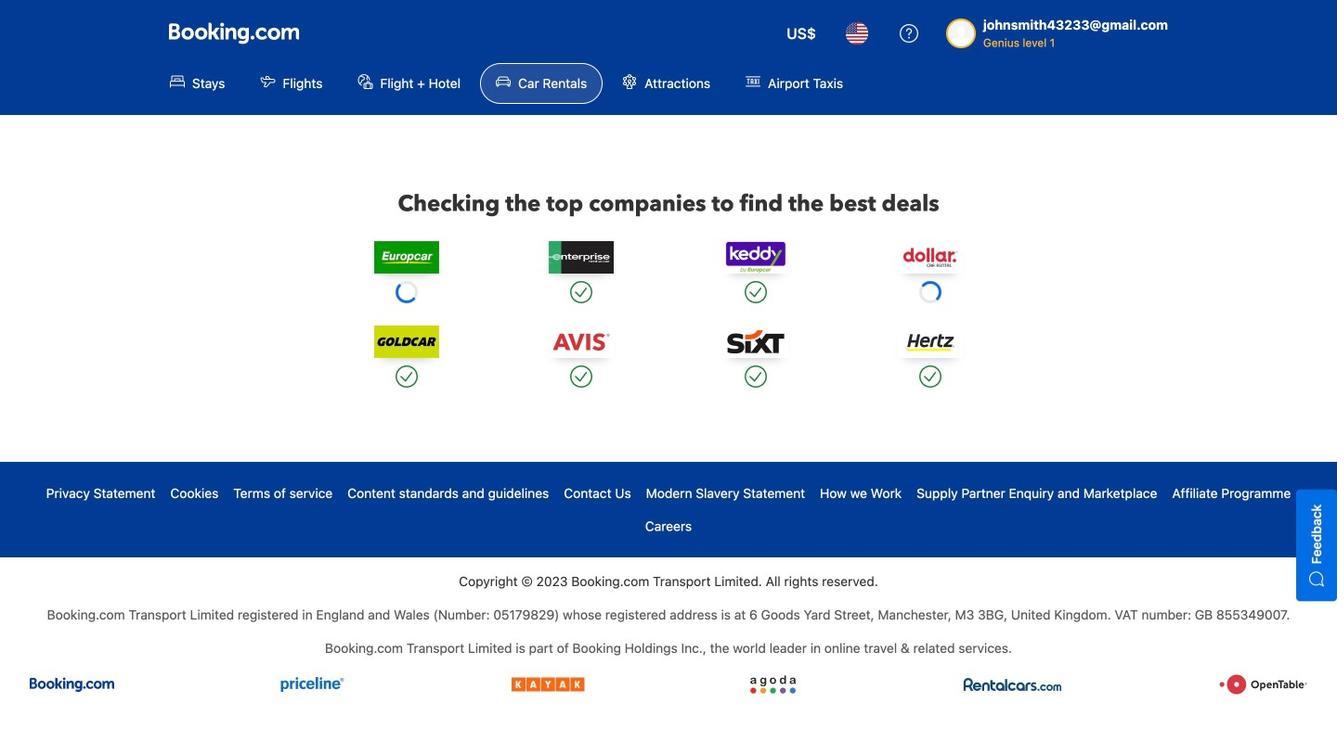 Task type: describe. For each thing, give the bounding box(es) containing it.
opentable image
[[1219, 673, 1307, 698]]

goldcar image
[[374, 326, 439, 358]]

europcar image
[[374, 241, 439, 274]]

hertz image
[[898, 326, 963, 358]]

rentalcars image
[[962, 673, 1063, 698]]

avis image
[[549, 326, 614, 358]]

booking.com image
[[30, 673, 114, 698]]

skip to main content element
[[0, 0, 1337, 115]]

agoda image
[[741, 673, 806, 698]]

kayak image
[[511, 673, 584, 698]]



Task type: locate. For each thing, give the bounding box(es) containing it.
dollar image
[[898, 241, 963, 274]]

enterprise image
[[549, 241, 614, 274]]

footer
[[0, 462, 1337, 727]]

sixt image
[[723, 326, 788, 358]]

keddy by europcar image
[[723, 241, 788, 274]]

priceline image
[[270, 673, 355, 698]]



Task type: vqa. For each thing, say whether or not it's contained in the screenshot.
member
no



